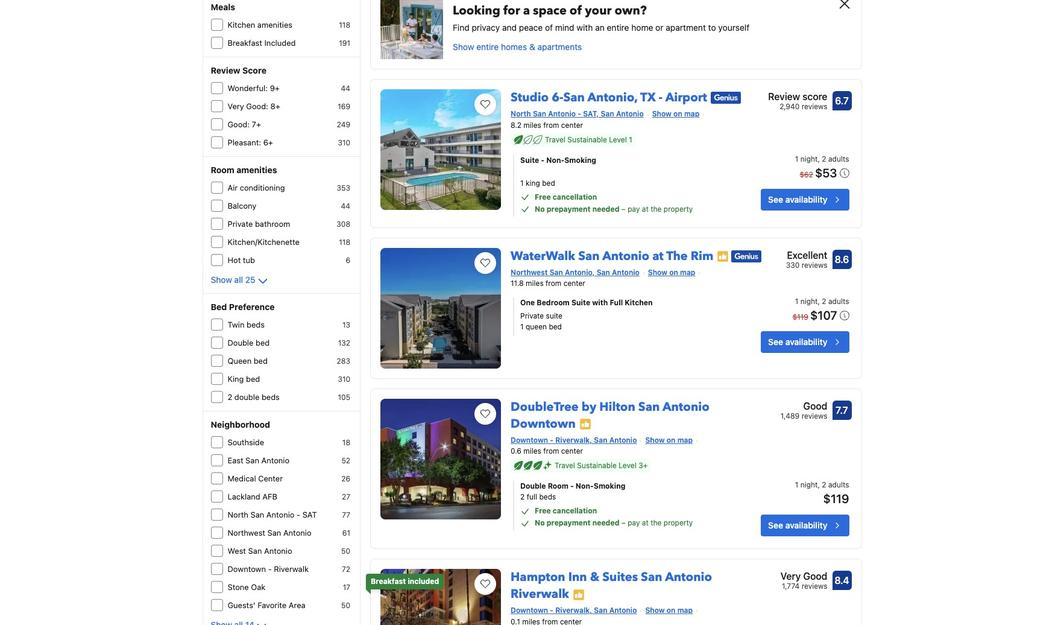 Task type: describe. For each thing, give the bounding box(es) containing it.
wonderful: 9+
[[228, 83, 280, 93]]

hampton inn & suites san antonio riverwalk
[[511, 569, 713, 602]]

0 vertical spatial antonio,
[[588, 89, 638, 105]]

at for tx
[[642, 204, 649, 213]]

twin
[[228, 320, 245, 329]]

excellent element
[[787, 248, 828, 262]]

double bed
[[228, 338, 270, 348]]

looking
[[453, 2, 501, 19]]

suite
[[546, 311, 563, 320]]

with inside "looking for a space of your own? find privacy and peace of mind with an entire home or apartment to yourself"
[[577, 22, 593, 32]]

san inside doubletree by hilton san antonio downtown
[[639, 399, 660, 415]]

downtown - riverwalk, san antonio for by
[[511, 435, 637, 444]]

guests' favorite area
[[228, 600, 306, 610]]

hot
[[228, 255, 241, 265]]

see for waterwalk san antonio at the rim
[[769, 337, 784, 347]]

see availability link for waterwalk san antonio at the rim
[[762, 331, 850, 353]]

reviews inside review score 2,940 reviews
[[802, 102, 828, 111]]

cancellation for 6-
[[553, 192, 597, 201]]

$107
[[811, 309, 838, 322]]

map for hampton inn & suites san antonio riverwalk
[[678, 606, 693, 615]]

free cancellation for 6-
[[535, 192, 597, 201]]

from for studio
[[544, 120, 560, 129]]

0.6
[[511, 447, 522, 456]]

san right west
[[248, 546, 262, 556]]

scored 8.6 element
[[833, 250, 852, 269]]

- left the sat on the left
[[297, 510, 301, 520]]

san inside hampton inn & suites san antonio riverwalk
[[641, 569, 663, 585]]

118 for kitchen/kitchenette
[[339, 238, 351, 247]]

the for tx
[[651, 204, 662, 213]]

77
[[342, 510, 351, 520]]

and
[[503, 22, 517, 32]]

west
[[228, 546, 246, 556]]

adults for studio 6-san antonio, tx - airport
[[829, 154, 850, 163]]

air conditioning
[[228, 183, 285, 192]]

show for hampton inn & suites san antonio riverwalk
[[646, 606, 665, 615]]

breakfast included
[[371, 577, 439, 586]]

private inside one bedroom suite with full kitchen private suite 1 queen bed
[[521, 311, 544, 320]]

very for good:
[[228, 101, 244, 111]]

– for downtown
[[622, 519, 626, 528]]

show on map for tx
[[653, 109, 700, 118]]

0 vertical spatial smoking
[[565, 155, 597, 164]]

waterwalk san antonio at the rim link
[[511, 243, 714, 264]]

0 vertical spatial this property is part of our preferred partner program. it's committed to providing excellent service and good value. it'll pay us a higher commission if you make a booking. image
[[718, 250, 730, 263]]

room amenities
[[211, 165, 277, 175]]

on for san
[[667, 606, 676, 615]]

283
[[337, 357, 351, 366]]

southside
[[228, 437, 264, 447]]

review score
[[211, 65, 267, 75]]

show for doubletree by hilton san antonio downtown
[[646, 435, 665, 444]]

breakfast included
[[228, 38, 296, 48]]

- down hampton
[[550, 606, 554, 615]]

& inside hampton inn & suites san antonio riverwalk
[[590, 569, 600, 585]]

show on map for the
[[648, 268, 696, 277]]

travel sustainable level 1
[[545, 135, 633, 144]]

amenities for room amenities
[[237, 165, 277, 175]]

amenities for kitchen amenities
[[258, 20, 293, 30]]

san down hampton inn & suites san antonio riverwalk
[[595, 606, 608, 615]]

center
[[258, 474, 283, 483]]

downtown down hampton
[[511, 606, 549, 615]]

44 for wonderful: 9+
[[341, 84, 351, 93]]

1 vertical spatial smoking
[[594, 482, 626, 491]]

beds for 2 full beds
[[540, 493, 557, 502]]

adults inside 1 night , 2 adults $119
[[829, 481, 850, 490]]

full
[[610, 298, 623, 307]]

see availability for waterwalk san antonio at the rim
[[769, 337, 828, 347]]

medical center
[[228, 474, 283, 483]]

1 vertical spatial of
[[545, 22, 553, 32]]

excellent
[[788, 250, 828, 260]]

king
[[228, 374, 244, 384]]

118 for kitchen amenities
[[339, 21, 351, 30]]

0 horizontal spatial private
[[228, 219, 253, 229]]

availability for waterwalk san antonio at the rim
[[786, 337, 828, 347]]

6.7
[[836, 95, 849, 106]]

1 vertical spatial good:
[[228, 119, 250, 129]]

peace
[[519, 22, 543, 32]]

1 inside 1 night , 2 adults $119
[[796, 481, 799, 490]]

san down north san antonio - sat
[[268, 528, 281, 538]]

antonio inside hampton inn & suites san antonio riverwalk
[[666, 569, 713, 585]]

0 vertical spatial room
[[211, 165, 235, 175]]

level for antonio,
[[610, 135, 627, 144]]

sat,
[[584, 109, 599, 118]]

north for north san antonio - sat, san antonio
[[511, 109, 531, 118]]

property for studio 6-san antonio, tx - airport
[[664, 204, 693, 213]]

hot tub
[[228, 255, 255, 265]]

miles for doubletree by hilton san antonio downtown
[[524, 447, 542, 456]]

8.6
[[835, 254, 850, 265]]

11.8 miles from center
[[511, 279, 586, 288]]

on for the
[[670, 268, 679, 277]]

the for antonio
[[651, 519, 662, 528]]

0 vertical spatial good:
[[246, 101, 268, 111]]

from for doubletree
[[544, 447, 560, 456]]

2,940
[[780, 102, 800, 111]]

north san antonio - sat
[[228, 510, 317, 520]]

$53
[[816, 166, 838, 180]]

riverwalk, for by
[[556, 435, 593, 444]]

tx
[[641, 89, 656, 105]]

downtown up 0.6
[[511, 435, 549, 444]]

miles for waterwalk san antonio at the rim
[[526, 279, 544, 288]]

0.6 miles from center
[[511, 447, 584, 456]]

northwest for northwest san antonio, san antonio
[[511, 268, 548, 277]]

king
[[526, 178, 540, 187]]

guests'
[[228, 600, 256, 610]]

tub
[[243, 255, 255, 265]]

show for studio 6-san antonio, tx - airport
[[653, 109, 672, 118]]

northwest for northwest san antonio
[[228, 528, 265, 538]]

sat
[[303, 510, 317, 520]]

no prepayment needed – pay at the property for -
[[535, 204, 693, 213]]

308
[[337, 220, 351, 229]]

review score element
[[769, 89, 828, 104]]

free cancellation for by
[[535, 506, 597, 516]]

no for doubletree by hilton san antonio downtown
[[535, 519, 545, 528]]

50 for area
[[342, 601, 351, 610]]

space
[[533, 2, 567, 19]]

for
[[504, 2, 520, 19]]

at for antonio
[[642, 519, 649, 528]]

1 vertical spatial at
[[653, 248, 664, 264]]

west san antonio
[[228, 546, 292, 556]]

suite - non-smoking
[[521, 155, 597, 164]]

cancellation for by
[[553, 506, 597, 516]]

bed for double bed
[[256, 338, 270, 348]]

center for by
[[562, 447, 584, 456]]

13
[[343, 320, 351, 329]]

scored 8.4 element
[[833, 571, 852, 590]]

breakfast for breakfast included
[[228, 38, 262, 48]]

bathroom
[[255, 219, 290, 229]]

san up 11.8 miles from center
[[550, 268, 563, 277]]

1 vertical spatial antonio,
[[565, 268, 595, 277]]

$62
[[800, 170, 814, 179]]

good inside very good 1,774 reviews
[[804, 571, 828, 582]]

or
[[656, 22, 664, 32]]

scored 6.7 element
[[833, 91, 852, 110]]

330
[[787, 260, 800, 269]]

- up 0.6 miles from center
[[550, 435, 554, 444]]

free for studio 6-san antonio, tx - airport
[[535, 192, 551, 201]]

see availability for studio 6-san antonio, tx - airport
[[769, 194, 828, 204]]

169
[[338, 102, 351, 111]]

san up the travel sustainable level 3+
[[595, 435, 608, 444]]

mind
[[556, 22, 575, 32]]

breakfast for breakfast included
[[371, 577, 406, 586]]

2 full beds
[[521, 493, 557, 502]]

1 king bed
[[521, 178, 556, 187]]

hampton inn & suites san antonio riverwalk link
[[511, 564, 713, 602]]

3+
[[639, 461, 648, 470]]

very good 1,774 reviews
[[781, 571, 828, 591]]

2 inside 1 night , 2 adults $119
[[823, 481, 827, 490]]

132
[[338, 338, 351, 348]]

good: 7+
[[228, 119, 261, 129]]

no prepayment needed – pay at the property for downtown
[[535, 519, 693, 528]]

suite - non-smoking link
[[521, 155, 725, 166]]

0 horizontal spatial $119
[[793, 313, 809, 322]]

, for waterwalk san antonio at the rim
[[818, 297, 821, 306]]

non- inside double room - non-smoking link
[[576, 482, 594, 491]]

8+
[[271, 101, 280, 111]]

- left sat,
[[578, 109, 582, 118]]

twin beds
[[228, 320, 265, 329]]

antonio inside doubletree by hilton san antonio downtown
[[663, 399, 710, 415]]

balcony
[[228, 201, 257, 211]]

studio
[[511, 89, 549, 105]]

doubletree
[[511, 399, 579, 415]]

needed for downtown
[[593, 519, 620, 528]]

– for -
[[622, 204, 626, 213]]

bed
[[211, 302, 227, 312]]

reviews inside very good 1,774 reviews
[[802, 582, 828, 591]]

7+
[[252, 119, 261, 129]]

this property is part of our preferred partner program. it's committed to providing excellent service and good value. it'll pay us a higher commission if you make a booking. image for antonio
[[580, 418, 592, 430]]

san down 'lackland afb'
[[251, 510, 264, 520]]

, inside 1 night , 2 adults $119
[[818, 481, 821, 490]]

this property is part of our preferred partner program. it's committed to providing excellent service and good value. it'll pay us a higher commission if you make a booking. image for antonio
[[580, 418, 592, 430]]

level for san
[[619, 461, 637, 470]]

san up '8.2 miles from center'
[[533, 109, 547, 118]]

show all 25
[[211, 275, 256, 285]]

san down studio 6-san antonio, tx - airport
[[601, 109, 615, 118]]

on for tx
[[674, 109, 683, 118]]

72
[[342, 565, 351, 574]]

san right east
[[246, 456, 259, 465]]

6
[[346, 256, 351, 265]]

- down west san antonio
[[268, 564, 272, 574]]

kitchen inside one bedroom suite with full kitchen private suite 1 queen bed
[[625, 298, 653, 307]]

show entire homes & apartments button
[[453, 41, 582, 53]]

2 double beds
[[228, 392, 280, 402]]

wonderful:
[[228, 83, 268, 93]]

map for doubletree by hilton san antonio downtown
[[678, 435, 693, 444]]

your
[[585, 2, 612, 19]]

air
[[228, 183, 238, 192]]

san up northwest san antonio, san antonio
[[579, 248, 600, 264]]

one bedroom suite with full kitchen private suite 1 queen bed
[[521, 298, 653, 331]]



Task type: locate. For each thing, give the bounding box(es) containing it.
yourself
[[719, 22, 750, 32]]

1 118 from the top
[[339, 21, 351, 30]]

0 horizontal spatial room
[[211, 165, 235, 175]]

beds
[[247, 320, 265, 329], [262, 392, 280, 402], [540, 493, 557, 502]]

1 vertical spatial pay
[[628, 519, 640, 528]]

0 vertical spatial level
[[610, 135, 627, 144]]

good inside good 1,489 reviews
[[804, 400, 828, 411]]

see availability link
[[762, 189, 850, 210], [762, 331, 850, 353], [762, 515, 850, 537]]

1 pay from the top
[[628, 204, 640, 213]]

- right tx
[[659, 89, 663, 105]]

this property is part of our preferred partner program. it's committed to providing excellent service and good value. it'll pay us a higher commission if you make a booking. image down by
[[580, 418, 592, 430]]

double for double bed
[[228, 338, 254, 348]]

riverwalk, down inn
[[556, 606, 593, 615]]

rim
[[691, 248, 714, 264]]

pay up waterwalk san antonio at the rim link
[[628, 204, 640, 213]]

0 vertical spatial free
[[535, 192, 551, 201]]

2 vertical spatial ,
[[818, 481, 821, 490]]

show down the the
[[648, 268, 668, 277]]

good: left 8+
[[246, 101, 268, 111]]

1 prepayment from the top
[[547, 204, 591, 213]]

from for waterwalk
[[546, 279, 562, 288]]

downtown - riverwalk
[[228, 564, 309, 574]]

bed
[[543, 178, 556, 187], [549, 322, 562, 331], [256, 338, 270, 348], [254, 356, 268, 366], [246, 374, 260, 384]]

with left full
[[593, 298, 608, 307]]

stone
[[228, 582, 249, 592]]

hilton
[[600, 399, 636, 415]]

double for double room - non-smoking
[[521, 482, 546, 491]]

downtown inside doubletree by hilton san antonio downtown
[[511, 415, 576, 432]]

0 vertical spatial at
[[642, 204, 649, 213]]

2 118 from the top
[[339, 238, 351, 247]]

one bedroom suite with full kitchen link
[[521, 298, 725, 309]]

1 night , 2 adults up $107
[[796, 297, 850, 306]]

queen
[[526, 322, 547, 331]]

doubletree by hilton san antonio downtown
[[511, 399, 710, 432]]

beds right full
[[540, 493, 557, 502]]

airport
[[666, 89, 708, 105]]

beds right double
[[262, 392, 280, 402]]

bed for queen bed
[[254, 356, 268, 366]]

0 vertical spatial see availability link
[[762, 189, 850, 210]]

1 – from the top
[[622, 204, 626, 213]]

map for waterwalk san antonio at the rim
[[681, 268, 696, 277]]

availability for doubletree by hilton san antonio downtown
[[786, 520, 828, 531]]

room
[[211, 165, 235, 175], [548, 482, 569, 491]]

center for san
[[564, 279, 586, 288]]

1 downtown - riverwalk, san antonio from the top
[[511, 435, 637, 444]]

- down the travel sustainable level 3+
[[571, 482, 574, 491]]

san
[[564, 89, 585, 105], [533, 109, 547, 118], [601, 109, 615, 118], [579, 248, 600, 264], [550, 268, 563, 277], [597, 268, 611, 277], [639, 399, 660, 415], [595, 435, 608, 444], [246, 456, 259, 465], [251, 510, 264, 520], [268, 528, 281, 538], [248, 546, 262, 556], [641, 569, 663, 585], [595, 606, 608, 615]]

waterwalk san antonio at the rim image
[[381, 248, 501, 368]]

good element
[[781, 399, 828, 413]]

travel for studio
[[545, 135, 566, 144]]

0 vertical spatial prepayment
[[547, 204, 591, 213]]

miles for studio 6-san antonio, tx - airport
[[524, 120, 542, 129]]

adults for waterwalk san antonio at the rim
[[829, 297, 850, 306]]

1 vertical spatial cancellation
[[553, 506, 597, 516]]

0 horizontal spatial entire
[[477, 41, 499, 52]]

very inside very good 1,774 reviews
[[781, 571, 802, 582]]

free cancellation down double room - non-smoking
[[535, 506, 597, 516]]

0 horizontal spatial north
[[228, 510, 249, 520]]

by
[[582, 399, 597, 415]]

north
[[511, 109, 531, 118], [228, 510, 249, 520]]

double room - non-smoking link
[[521, 481, 725, 492]]

310 for bed preference
[[338, 375, 351, 384]]

0 vertical spatial night
[[801, 154, 818, 163]]

2 50 from the top
[[342, 601, 351, 610]]

- up 1 king bed
[[541, 155, 545, 164]]

sustainable up double room - non-smoking
[[578, 461, 617, 470]]

2 pay from the top
[[628, 519, 640, 528]]

free down 1 king bed
[[535, 192, 551, 201]]

2 reviews from the top
[[802, 260, 828, 269]]

3 availability from the top
[[786, 520, 828, 531]]

night inside 1 night , 2 adults $119
[[801, 481, 818, 490]]

3 adults from the top
[[829, 481, 850, 490]]

very for good
[[781, 571, 802, 582]]

1 horizontal spatial non-
[[576, 482, 594, 491]]

this property is part of our preferred partner program. it's committed to providing excellent service and good value. it'll pay us a higher commission if you make a booking. image down inn
[[573, 589, 585, 601]]

score
[[803, 91, 828, 102]]

prepayment down 1 king bed
[[547, 204, 591, 213]]

0 vertical spatial 1 night , 2 adults
[[796, 154, 850, 163]]

the down suite - non-smoking link
[[651, 204, 662, 213]]

0 vertical spatial riverwalk
[[274, 564, 309, 574]]

1 50 from the top
[[342, 547, 351, 556]]

2 free from the top
[[535, 506, 551, 516]]

all
[[235, 275, 243, 285]]

no down 2 full beds
[[535, 519, 545, 528]]

san down waterwalk san antonio at the rim
[[597, 268, 611, 277]]

1 vertical spatial with
[[593, 298, 608, 307]]

1 vertical spatial see
[[769, 337, 784, 347]]

cancellation down 1 king bed
[[553, 192, 597, 201]]

area
[[289, 600, 306, 610]]

1 vertical spatial 44
[[341, 202, 351, 211]]

27
[[342, 492, 351, 501]]

downtown up the stone oak
[[228, 564, 266, 574]]

0 vertical spatial entire
[[607, 22, 630, 32]]

0 horizontal spatial kitchen
[[228, 20, 255, 30]]

– up waterwalk san antonio at the rim link
[[622, 204, 626, 213]]

entire inside "looking for a space of your own? find privacy and peace of mind with an entire home or apartment to yourself"
[[607, 22, 630, 32]]

1 310 from the top
[[338, 138, 351, 147]]

review inside review score 2,940 reviews
[[769, 91, 801, 102]]

1 reviews from the top
[[802, 102, 828, 111]]

2 see availability link from the top
[[762, 331, 850, 353]]

1 night from the top
[[801, 154, 818, 163]]

studio 6-san antonio, tx - airport
[[511, 89, 708, 105]]

apartments
[[538, 41, 582, 52]]

118 down the 308
[[339, 238, 351, 247]]

1 horizontal spatial room
[[548, 482, 569, 491]]

0 vertical spatial non-
[[547, 155, 565, 164]]

this property is part of our preferred partner program. it's committed to providing excellent service and good value. it'll pay us a higher commission if you make a booking. image for san
[[573, 589, 585, 601]]

0 vertical spatial very
[[228, 101, 244, 111]]

0 horizontal spatial northwest
[[228, 528, 265, 538]]

with left an on the top right
[[577, 22, 593, 32]]

25
[[245, 275, 256, 285]]

north down lackland
[[228, 510, 249, 520]]

1 no prepayment needed – pay at the property from the top
[[535, 204, 693, 213]]

1 vertical spatial no prepayment needed – pay at the property
[[535, 519, 693, 528]]

show inside button
[[453, 41, 475, 52]]

antonio,
[[588, 89, 638, 105], [565, 268, 595, 277]]

0 vertical spatial &
[[530, 41, 536, 52]]

travel down '8.2 miles from center'
[[545, 135, 566, 144]]

doubletree by hilton san antonio downtown link
[[511, 394, 710, 432]]

1 vertical spatial needed
[[593, 519, 620, 528]]

2 no prepayment needed – pay at the property from the top
[[535, 519, 693, 528]]

studio 6-san antonio, tx - airport link
[[511, 84, 708, 105]]

at down double room - non-smoking link
[[642, 519, 649, 528]]

riverwalk, up 0.6 miles from center
[[556, 435, 593, 444]]

0 vertical spatial review
[[211, 65, 241, 75]]

reviews inside excellent 330 reviews
[[802, 260, 828, 269]]

see availability link for doubletree by hilton san antonio downtown
[[762, 515, 850, 537]]

see availability link for studio 6-san antonio, tx - airport
[[762, 189, 850, 210]]

1 the from the top
[[651, 204, 662, 213]]

night
[[801, 154, 818, 163], [801, 297, 818, 306], [801, 481, 818, 490]]

pleasant: 6+
[[228, 138, 273, 147]]

0 vertical spatial breakfast
[[228, 38, 262, 48]]

0 vertical spatial sustainable
[[568, 135, 608, 144]]

room up 2 full beds
[[548, 482, 569, 491]]

0 vertical spatial double
[[228, 338, 254, 348]]

2 good from the top
[[804, 571, 828, 582]]

0 vertical spatial availability
[[786, 194, 828, 204]]

the
[[667, 248, 688, 264]]

property for doubletree by hilton san antonio downtown
[[664, 519, 693, 528]]

this property is part of our preferred partner program. it's committed to providing excellent service and good value. it'll pay us a higher commission if you make a booking. image
[[718, 250, 730, 263], [580, 418, 592, 430], [573, 589, 585, 601]]

2 needed from the top
[[593, 519, 620, 528]]

at down suite - non-smoking link
[[642, 204, 649, 213]]

2 vertical spatial at
[[642, 519, 649, 528]]

prepayment for by
[[547, 519, 591, 528]]

on for antonio
[[667, 435, 676, 444]]

0 vertical spatial 310
[[338, 138, 351, 147]]

1 vertical spatial entire
[[477, 41, 499, 52]]

0 vertical spatial the
[[651, 204, 662, 213]]

1 vertical spatial miles
[[526, 279, 544, 288]]

antonio, up sat,
[[588, 89, 638, 105]]

1 vertical spatial north
[[228, 510, 249, 520]]

2 vertical spatial see
[[769, 520, 784, 531]]

1 horizontal spatial &
[[590, 569, 600, 585]]

this property is part of our preferred partner program. it's committed to providing excellent service and good value. it'll pay us a higher commission if you make a booking. image down by
[[580, 418, 592, 430]]

lackland
[[228, 492, 261, 501]]

353
[[337, 183, 351, 192]]

2 , from the top
[[818, 297, 821, 306]]

3 reviews from the top
[[802, 411, 828, 420]]

– down double room - non-smoking link
[[622, 519, 626, 528]]

,
[[818, 154, 821, 163], [818, 297, 821, 306], [818, 481, 821, 490]]

suite right bedroom
[[572, 298, 591, 307]]

0 vertical spatial ,
[[818, 154, 821, 163]]

homes
[[501, 41, 527, 52]]

from right 0.6
[[544, 447, 560, 456]]

review score 2,940 reviews
[[769, 91, 828, 111]]

center for 6-
[[562, 120, 584, 129]]

17
[[343, 583, 351, 592]]

northwest san antonio, san antonio
[[511, 268, 640, 277]]

beds for 2 double beds
[[262, 392, 280, 402]]

free for doubletree by hilton san antonio downtown
[[535, 506, 551, 516]]

3 see availability link from the top
[[762, 515, 850, 537]]

travel for doubletree
[[555, 461, 576, 470]]

1 vertical spatial from
[[546, 279, 562, 288]]

kitchen down meals on the left top of page
[[228, 20, 255, 30]]

1 vertical spatial –
[[622, 519, 626, 528]]

entire down privacy
[[477, 41, 499, 52]]

1 vertical spatial the
[[651, 519, 662, 528]]

310 down 249
[[338, 138, 351, 147]]

& right the homes
[[530, 41, 536, 52]]

from down north san antonio - sat, san antonio
[[544, 120, 560, 129]]

of up mind
[[570, 2, 582, 19]]

non- inside suite - non-smoking link
[[547, 155, 565, 164]]

show on map for san
[[646, 606, 693, 615]]

home
[[632, 22, 654, 32]]

0 vertical spatial pay
[[628, 204, 640, 213]]

1 see availability link from the top
[[762, 189, 850, 210]]

1 vertical spatial 1 night , 2 adults
[[796, 297, 850, 306]]

52
[[342, 456, 351, 465]]

genius discounts available at this property. image
[[711, 92, 742, 104], [711, 92, 742, 104], [732, 250, 762, 263], [732, 250, 762, 263]]

118 up 191
[[339, 21, 351, 30]]

249
[[337, 120, 351, 129]]

pay for san
[[628, 519, 640, 528]]

free cancellation down 1 king bed
[[535, 192, 597, 201]]

1 free cancellation from the top
[[535, 192, 597, 201]]

0 vertical spatial of
[[570, 2, 582, 19]]

doubletree by hilton san antonio downtown image
[[381, 399, 501, 519]]

1 vertical spatial riverwalk
[[511, 586, 570, 602]]

310 for review score
[[338, 138, 351, 147]]

0 vertical spatial beds
[[247, 320, 265, 329]]

favorite
[[258, 600, 287, 610]]

antonio, up 11.8 miles from center
[[565, 268, 595, 277]]

1 free from the top
[[535, 192, 551, 201]]

$119 inside 1 night , 2 adults $119
[[824, 492, 850, 506]]

1 vertical spatial 50
[[342, 601, 351, 610]]

see availability down 1 night , 2 adults $119 at the right bottom of page
[[769, 520, 828, 531]]

1 vertical spatial non-
[[576, 482, 594, 491]]

0 vertical spatial suite
[[521, 155, 540, 164]]

1 night , 2 adults up $53
[[796, 154, 850, 163]]

1 see availability from the top
[[769, 194, 828, 204]]

review for score
[[769, 91, 801, 102]]

2 riverwalk, from the top
[[556, 606, 593, 615]]

44 down 353
[[341, 202, 351, 211]]

2 downtown - riverwalk, san antonio from the top
[[511, 606, 637, 615]]

1 property from the top
[[664, 204, 693, 213]]

1 vertical spatial room
[[548, 482, 569, 491]]

prepayment down double room - non-smoking
[[547, 519, 591, 528]]

map for studio 6-san antonio, tx - airport
[[685, 109, 700, 118]]

0 vertical spatial amenities
[[258, 20, 293, 30]]

see availability down $107
[[769, 337, 828, 347]]

smoking down the travel sustainable level 1
[[565, 155, 597, 164]]

1 vertical spatial this property is part of our preferred partner program. it's committed to providing excellent service and good value. it'll pay us a higher commission if you make a booking. image
[[580, 418, 592, 430]]

north up 8.2
[[511, 109, 531, 118]]

2 vertical spatial adults
[[829, 481, 850, 490]]

1 vertical spatial property
[[664, 519, 693, 528]]

cancellation
[[553, 192, 597, 201], [553, 506, 597, 516]]

hampton
[[511, 569, 566, 585]]

with inside one bedroom suite with full kitchen private suite 1 queen bed
[[593, 298, 608, 307]]

waterwalk
[[511, 248, 576, 264]]

no prepayment needed – pay at the property down double room - non-smoking link
[[535, 519, 693, 528]]

–
[[622, 204, 626, 213], [622, 519, 626, 528]]

1 no from the top
[[535, 204, 545, 213]]

2 vertical spatial this property is part of our preferred partner program. it's committed to providing excellent service and good value. it'll pay us a higher commission if you make a booking. image
[[573, 589, 585, 601]]

non- down the travel sustainable level 3+
[[576, 482, 594, 491]]

0 vertical spatial this property is part of our preferred partner program. it's committed to providing excellent service and good value. it'll pay us a higher commission if you make a booking. image
[[718, 250, 730, 263]]

1 cancellation from the top
[[553, 192, 597, 201]]

private bathroom
[[228, 219, 290, 229]]

0 vertical spatial see
[[769, 194, 784, 204]]

2 1 night , 2 adults from the top
[[796, 297, 850, 306]]

kitchen amenities
[[228, 20, 293, 30]]

map
[[685, 109, 700, 118], [681, 268, 696, 277], [678, 435, 693, 444], [678, 606, 693, 615]]

2 cancellation from the top
[[553, 506, 597, 516]]

show inside "dropdown button"
[[211, 275, 232, 285]]

reviews right 1,774
[[802, 582, 828, 591]]

2 44 from the top
[[341, 202, 351, 211]]

1 horizontal spatial private
[[521, 311, 544, 320]]

1 adults from the top
[[829, 154, 850, 163]]

room up "air"
[[211, 165, 235, 175]]

double up full
[[521, 482, 546, 491]]

1 , from the top
[[818, 154, 821, 163]]

& inside button
[[530, 41, 536, 52]]

smoking
[[565, 155, 597, 164], [594, 482, 626, 491]]

reviews right 2,940
[[802, 102, 828, 111]]

1 see from the top
[[769, 194, 784, 204]]

1 44 from the top
[[341, 84, 351, 93]]

1 horizontal spatial very
[[781, 571, 802, 582]]

show left the all
[[211, 275, 232, 285]]

0 vertical spatial no
[[535, 204, 545, 213]]

1 riverwalk, from the top
[[556, 435, 593, 444]]

travel up double room - non-smoking
[[555, 461, 576, 470]]

2 no from the top
[[535, 519, 545, 528]]

1 night , 2 adults for studio 6-san antonio, tx - airport
[[796, 154, 850, 163]]

reviews inside good 1,489 reviews
[[802, 411, 828, 420]]

free down 2 full beds
[[535, 506, 551, 516]]

1 night , 2 adults
[[796, 154, 850, 163], [796, 297, 850, 306]]

needed up waterwalk san antonio at the rim link
[[593, 204, 620, 213]]

sustainable for san
[[568, 135, 608, 144]]

1 vertical spatial riverwalk,
[[556, 606, 593, 615]]

suite inside suite - non-smoking link
[[521, 155, 540, 164]]

good right 1,774
[[804, 571, 828, 582]]

level
[[610, 135, 627, 144], [619, 461, 637, 470]]

1 horizontal spatial riverwalk
[[511, 586, 570, 602]]

1
[[629, 135, 633, 144], [796, 154, 799, 163], [521, 178, 524, 187], [796, 297, 799, 306], [521, 322, 524, 331], [796, 481, 799, 490]]

entire inside button
[[477, 41, 499, 52]]

north for north san antonio - sat
[[228, 510, 249, 520]]

2 night from the top
[[801, 297, 818, 306]]

beds down preference
[[247, 320, 265, 329]]

50 for antonio
[[342, 547, 351, 556]]

show up 3+
[[646, 435, 665, 444]]

this property is part of our preferred partner program. it's committed to providing excellent service and good value. it'll pay us a higher commission if you make a booking. image right the rim
[[718, 250, 730, 263]]

0 vertical spatial free cancellation
[[535, 192, 597, 201]]

review left score
[[769, 91, 801, 102]]

2 the from the top
[[651, 519, 662, 528]]

bed inside one bedroom suite with full kitchen private suite 1 queen bed
[[549, 322, 562, 331]]

this property is part of our preferred partner program. it's committed to providing excellent service and good value. it'll pay us a higher commission if you make a booking. image down inn
[[573, 589, 585, 601]]

, for studio 6-san antonio, tx - airport
[[818, 154, 821, 163]]

preference
[[229, 302, 275, 312]]

4 reviews from the top
[[802, 582, 828, 591]]

1 vertical spatial suite
[[572, 298, 591, 307]]

1 availability from the top
[[786, 194, 828, 204]]

see for studio 6-san antonio, tx - airport
[[769, 194, 784, 204]]

show for waterwalk san antonio at the rim
[[648, 268, 668, 277]]

1 vertical spatial see availability
[[769, 337, 828, 347]]

0 vertical spatial northwest
[[511, 268, 548, 277]]

downtown - riverwalk, san antonio for inn
[[511, 606, 637, 615]]

downtown down doubletree
[[511, 415, 576, 432]]

50 up 72
[[342, 547, 351, 556]]

queen bed
[[228, 356, 268, 366]]

1 vertical spatial see availability link
[[762, 331, 850, 353]]

bed for king bed
[[246, 374, 260, 384]]

miles right 0.6
[[524, 447, 542, 456]]

1 inside one bedroom suite with full kitchen private suite 1 queen bed
[[521, 322, 524, 331]]

1 horizontal spatial entire
[[607, 22, 630, 32]]

1 vertical spatial private
[[521, 311, 544, 320]]

2 adults from the top
[[829, 297, 850, 306]]

suite inside one bedroom suite with full kitchen private suite 1 queen bed
[[572, 298, 591, 307]]

night for waterwalk san antonio at the rim
[[801, 297, 818, 306]]

night for studio 6-san antonio, tx - airport
[[801, 154, 818, 163]]

apartment
[[666, 22, 706, 32]]

1 vertical spatial amenities
[[237, 165, 277, 175]]

0 vertical spatial good
[[804, 400, 828, 411]]

scored 7.7 element
[[833, 400, 852, 420]]

1 1 night , 2 adults from the top
[[796, 154, 850, 163]]

very left "8.4" on the right bottom of the page
[[781, 571, 802, 582]]

1 vertical spatial level
[[619, 461, 637, 470]]

no prepayment needed – pay at the property
[[535, 204, 693, 213], [535, 519, 693, 528]]

1 vertical spatial &
[[590, 569, 600, 585]]

included
[[408, 577, 439, 586]]

2 vertical spatial night
[[801, 481, 818, 490]]

2 prepayment from the top
[[547, 519, 591, 528]]

show down find
[[453, 41, 475, 52]]

needed for -
[[593, 204, 620, 213]]

double room - non-smoking
[[521, 482, 626, 491]]

adults
[[829, 154, 850, 163], [829, 297, 850, 306], [829, 481, 850, 490]]

8.2 miles from center
[[511, 120, 584, 129]]

1 vertical spatial northwest
[[228, 528, 265, 538]]

looking for a space of your own? image
[[381, 0, 444, 59]]

riverwalk inside hampton inn & suites san antonio riverwalk
[[511, 586, 570, 602]]

sustainable down sat,
[[568, 135, 608, 144]]

0 vertical spatial cancellation
[[553, 192, 597, 201]]

this property is part of our preferred partner program. it's committed to providing excellent service and good value. it'll pay us a higher commission if you make a booking. image
[[718, 250, 730, 263], [580, 418, 592, 430], [573, 589, 585, 601]]

review for score
[[211, 65, 241, 75]]

0 vertical spatial riverwalk,
[[556, 435, 593, 444]]

2 310 from the top
[[338, 375, 351, 384]]

3 see from the top
[[769, 520, 784, 531]]

sustainable for hilton
[[578, 461, 617, 470]]

2 see availability from the top
[[769, 337, 828, 347]]

see availability link down $107
[[762, 331, 850, 353]]

3 see availability from the top
[[769, 520, 828, 531]]

riverwalk, for inn
[[556, 606, 593, 615]]

studio 6-san antonio, tx - airport image
[[381, 89, 501, 210]]

pay
[[628, 204, 640, 213], [628, 519, 640, 528]]

center down north san antonio - sat, san antonio
[[562, 120, 584, 129]]

0 horizontal spatial suite
[[521, 155, 540, 164]]

2 – from the top
[[622, 519, 626, 528]]

44
[[341, 84, 351, 93], [341, 202, 351, 211]]

2 vertical spatial beds
[[540, 493, 557, 502]]

pay for antonio,
[[628, 204, 640, 213]]

show down hampton inn & suites san antonio riverwalk
[[646, 606, 665, 615]]

310
[[338, 138, 351, 147], [338, 375, 351, 384]]

191
[[339, 39, 351, 48]]

1 needed from the top
[[593, 204, 620, 213]]

cancellation down double room - non-smoking
[[553, 506, 597, 516]]

show all 25 button
[[211, 274, 270, 288]]

1 night , 2 adults for waterwalk san antonio at the rim
[[796, 297, 850, 306]]

availability for studio 6-san antonio, tx - airport
[[786, 194, 828, 204]]

see for doubletree by hilton san antonio downtown
[[769, 520, 784, 531]]

private
[[228, 219, 253, 229], [521, 311, 544, 320]]

see availability for doubletree by hilton san antonio downtown
[[769, 520, 828, 531]]

1 vertical spatial kitchen
[[625, 298, 653, 307]]

free
[[535, 192, 551, 201], [535, 506, 551, 516]]

0 vertical spatial private
[[228, 219, 253, 229]]

1 vertical spatial $119
[[824, 492, 850, 506]]

from up bedroom
[[546, 279, 562, 288]]

1,489
[[781, 411, 800, 420]]

2 free cancellation from the top
[[535, 506, 597, 516]]

2 see from the top
[[769, 337, 784, 347]]

3 , from the top
[[818, 481, 821, 490]]

review
[[211, 65, 241, 75], [769, 91, 801, 102]]

an
[[596, 22, 605, 32]]

1 good from the top
[[804, 400, 828, 411]]

san right hilton
[[639, 399, 660, 415]]

3 night from the top
[[801, 481, 818, 490]]

2 property from the top
[[664, 519, 693, 528]]

2 vertical spatial see availability link
[[762, 515, 850, 537]]

this property is part of our preferred partner program. it's committed to providing excellent service and good value. it'll pay us a higher commission if you make a booking. image right the rim
[[718, 250, 730, 263]]

2 availability from the top
[[786, 337, 828, 347]]

san up north san antonio - sat, san antonio
[[564, 89, 585, 105]]

44 up 169 on the top left of the page
[[341, 84, 351, 93]]

afb
[[263, 492, 277, 501]]

1 vertical spatial downtown - riverwalk, san antonio
[[511, 606, 637, 615]]

conditioning
[[240, 183, 285, 192]]

riverwalk down west san antonio
[[274, 564, 309, 574]]

1 vertical spatial breakfast
[[371, 577, 406, 586]]

1 horizontal spatial review
[[769, 91, 801, 102]]

very good element
[[781, 569, 828, 584]]

stone oak
[[228, 582, 266, 592]]

reviews right 330
[[802, 260, 828, 269]]

1 vertical spatial this property is part of our preferred partner program. it's committed to providing excellent service and good value. it'll pay us a higher commission if you make a booking. image
[[580, 418, 592, 430]]

prepayment for 6-
[[547, 204, 591, 213]]

at left the the
[[653, 248, 664, 264]]

0 horizontal spatial &
[[530, 41, 536, 52]]

no down 1 king bed
[[535, 204, 545, 213]]

1 vertical spatial center
[[564, 279, 586, 288]]

8.2
[[511, 120, 522, 129]]

1 vertical spatial good
[[804, 571, 828, 582]]

no prepayment needed – pay at the property up waterwalk san antonio at the rim link
[[535, 204, 693, 213]]

pleasant:
[[228, 138, 261, 147]]

very up good: 7+
[[228, 101, 244, 111]]

show on map for antonio
[[646, 435, 693, 444]]

no for studio 6-san antonio, tx - airport
[[535, 204, 545, 213]]

2 vertical spatial this property is part of our preferred partner program. it's committed to providing excellent service and good value. it'll pay us a higher commission if you make a booking. image
[[573, 589, 585, 601]]

amenities up air conditioning
[[237, 165, 277, 175]]

suites
[[603, 569, 638, 585]]

1 vertical spatial free cancellation
[[535, 506, 597, 516]]

50 down 17
[[342, 601, 351, 610]]

0 horizontal spatial riverwalk
[[274, 564, 309, 574]]

0 horizontal spatial review
[[211, 65, 241, 75]]

1 night , 2 adults $119
[[796, 481, 850, 506]]

breakfast left included
[[371, 577, 406, 586]]

smoking down the travel sustainable level 3+
[[594, 482, 626, 491]]

downtown - riverwalk, san antonio
[[511, 435, 637, 444], [511, 606, 637, 615]]

see
[[769, 194, 784, 204], [769, 337, 784, 347], [769, 520, 784, 531]]



Task type: vqa. For each thing, say whether or not it's contained in the screenshot.


